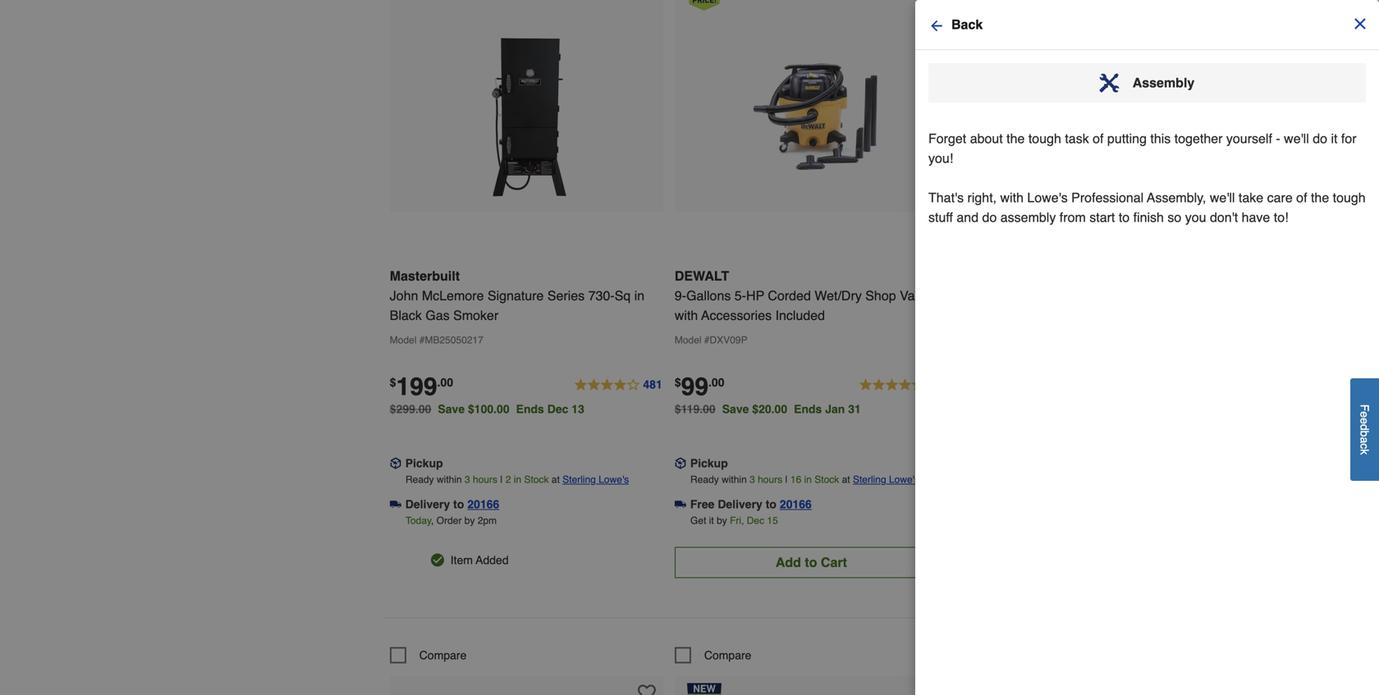 Task type: locate. For each thing, give the bounding box(es) containing it.
dec for ends
[[547, 403, 569, 416]]

spot resist stainless image
[[1003, 216, 1035, 248]]

delivery
[[405, 498, 450, 511], [718, 498, 763, 511]]

5001374837 element
[[390, 648, 467, 664]]

2 truck filled image from the left
[[675, 499, 686, 511]]

1 new lower price image from the top
[[687, 0, 722, 11]]

dewalt 9-gallons 5-hp corded wet/dry shop vacuum with accessories included
[[675, 269, 947, 323]]

20166 down 16
[[780, 498, 812, 511]]

1 horizontal spatial save
[[722, 403, 749, 416]]

0 horizontal spatial delivery
[[405, 498, 450, 511]]

ready up free
[[691, 474, 719, 486]]

0 horizontal spatial do
[[983, 210, 997, 225]]

0 horizontal spatial pickup
[[405, 457, 443, 470]]

0 horizontal spatial it
[[709, 515, 714, 527]]

compare inside "5013107409" element
[[704, 649, 752, 662]]

at
[[552, 474, 560, 486], [842, 474, 850, 486]]

1 # from the left
[[419, 335, 425, 346]]

2 20166 button from the left
[[780, 496, 812, 513]]

it
[[1332, 131, 1338, 146], [709, 515, 714, 527]]

lowe's inside that's right, with lowe's professional assembly, we'll take care of the tough stuff and do assembly from start to finish so you don't have to!
[[1028, 190, 1068, 205]]

it right "get"
[[709, 515, 714, 527]]

ready
[[406, 474, 434, 486], [691, 474, 719, 486]]

# down black
[[419, 335, 425, 346]]

tough inside forget about the tough task of putting this together yourself - we'll do it for you!
[[1029, 131, 1062, 146]]

20166 button up 2pm
[[468, 496, 500, 513]]

0 horizontal spatial ready
[[406, 474, 434, 486]]

1 vertical spatial of
[[1297, 190, 1308, 205]]

$ right the 481
[[675, 376, 681, 389]]

ready for free
[[691, 474, 719, 486]]

0 vertical spatial new lower price image
[[687, 0, 722, 11]]

1 horizontal spatial ready
[[691, 474, 719, 486]]

start
[[1090, 210, 1115, 225]]

1 horizontal spatial 3
[[750, 474, 755, 486]]

0 horizontal spatial save
[[438, 403, 465, 416]]

tough
[[1029, 131, 1062, 146], [1333, 190, 1366, 205]]

ready for delivery
[[406, 474, 434, 486]]

with up the assembly at the right
[[1001, 190, 1024, 205]]

1 vertical spatial tough
[[1333, 190, 1366, 205]]

lowe's
[[1028, 190, 1068, 205], [599, 474, 629, 486], [889, 474, 920, 486]]

at right "2"
[[552, 474, 560, 486]]

truck filled image for free
[[675, 499, 686, 511]]

1 horizontal spatial lowe's
[[889, 474, 920, 486]]

0 vertical spatial of
[[1093, 131, 1104, 146]]

tough left task
[[1029, 131, 1062, 146]]

0 horizontal spatial .00
[[437, 376, 453, 389]]

.00 inside $ 99 .00
[[709, 376, 725, 389]]

within up free delivery to 20166
[[722, 474, 747, 486]]

$ inside $ 199 .00
[[390, 376, 396, 389]]

stock right "2"
[[524, 474, 549, 486]]

1 horizontal spatial it
[[1332, 131, 1338, 146]]

0 horizontal spatial we'll
[[1210, 190, 1235, 205]]

corded
[[768, 288, 811, 303]]

1 horizontal spatial in
[[635, 288, 645, 303]]

of inside forget about the tough task of putting this together yourself - we'll do it for you!
[[1093, 131, 1104, 146]]

# down accessories
[[704, 335, 710, 346]]

dec left "15"
[[747, 515, 765, 527]]

.00 up the was price $119.00 element
[[709, 376, 725, 389]]

2 sterling lowe's button from the left
[[853, 472, 920, 488]]

1 save from the left
[[438, 403, 465, 416]]

sterling lowe's button
[[563, 472, 629, 488], [853, 472, 920, 488]]

1 horizontal spatial .00
[[709, 376, 725, 389]]

was price $299.00 element
[[390, 399, 438, 416]]

2 compare from the left
[[704, 649, 752, 662]]

0 horizontal spatial stock
[[524, 474, 549, 486]]

2 | from the left
[[785, 474, 788, 486]]

1 horizontal spatial ends
[[794, 403, 822, 416]]

# for with
[[704, 335, 710, 346]]

4.5 stars image
[[859, 376, 948, 395]]

1 .00 from the left
[[437, 376, 453, 389]]

3
[[465, 474, 470, 486], [750, 474, 755, 486]]

1 horizontal spatial with
[[1001, 190, 1024, 205]]

in right 16
[[804, 474, 812, 486]]

professional
[[1072, 190, 1144, 205]]

0 vertical spatial we'll
[[1284, 131, 1310, 146]]

1 pickup from the left
[[405, 457, 443, 470]]

481
[[643, 378, 663, 391]]

about
[[970, 131, 1003, 146]]

0 horizontal spatial at
[[552, 474, 560, 486]]

1 ends from the left
[[516, 403, 544, 416]]

0 horizontal spatial in
[[514, 474, 522, 486]]

.00
[[437, 376, 453, 389], [709, 376, 725, 389]]

1 vertical spatial we'll
[[1210, 190, 1235, 205]]

1 ready from the left
[[406, 474, 434, 486]]

2 stock from the left
[[815, 474, 839, 486]]

| left 16
[[785, 474, 788, 486]]

1 horizontal spatial #
[[704, 335, 710, 346]]

hours left "2"
[[473, 474, 498, 486]]

2 ready from the left
[[691, 474, 719, 486]]

2 within from the left
[[722, 474, 747, 486]]

1 horizontal spatial stock
[[815, 474, 839, 486]]

0 horizontal spatial of
[[1093, 131, 1104, 146]]

the
[[1007, 131, 1025, 146], [1311, 190, 1330, 205]]

20166
[[468, 498, 500, 511], [780, 498, 812, 511]]

e up d
[[1359, 412, 1372, 418]]

in right sq
[[635, 288, 645, 303]]

3 up free delivery to 20166
[[750, 474, 755, 486]]

ready up delivery to 20166
[[406, 474, 434, 486]]

2 $ from the left
[[675, 376, 681, 389]]

ends for 199
[[516, 403, 544, 416]]

0 vertical spatial tough
[[1029, 131, 1062, 146]]

$ inside $ 99 .00
[[675, 376, 681, 389]]

with down the 9-
[[675, 308, 698, 323]]

pickup image
[[675, 458, 686, 469]]

in
[[635, 288, 645, 303], [514, 474, 522, 486], [804, 474, 812, 486]]

we'll up don't
[[1210, 190, 1235, 205]]

so
[[1168, 210, 1182, 225]]

1 horizontal spatial model
[[675, 335, 702, 346]]

compare inside 5001374837 element
[[419, 649, 467, 662]]

0 vertical spatial dec
[[547, 403, 569, 416]]

sterling lowe's button down 31
[[853, 472, 920, 488]]

1 horizontal spatial sterling
[[853, 474, 887, 486]]

we'll right -
[[1284, 131, 1310, 146]]

chrome image
[[964, 216, 995, 248]]

1 e from the top
[[1359, 412, 1372, 418]]

0 horizontal spatial |
[[500, 474, 503, 486]]

dec left 13
[[547, 403, 569, 416]]

to right add
[[805, 555, 817, 570]]

$ up the $299.00
[[390, 376, 396, 389]]

to right start
[[1119, 210, 1130, 225]]

2 new lower price image from the top
[[687, 684, 722, 696]]

2 horizontal spatial lowe's
[[1028, 190, 1068, 205]]

$
[[390, 376, 396, 389], [675, 376, 681, 389]]

the inside that's right, with lowe's professional assembly, we'll take care of the tough stuff and do assembly from start to finish so you don't have to!
[[1311, 190, 1330, 205]]

1 horizontal spatial we'll
[[1284, 131, 1310, 146]]

1 hours from the left
[[473, 474, 498, 486]]

1 stock from the left
[[524, 474, 549, 486]]

in for delivery to 20166
[[514, 474, 522, 486]]

0 horizontal spatial dec
[[547, 403, 569, 416]]

1 vertical spatial dec
[[747, 515, 765, 527]]

2 ends from the left
[[794, 403, 822, 416]]

0 vertical spatial it
[[1332, 131, 1338, 146]]

savings save $100.00 element
[[438, 403, 591, 416]]

0 horizontal spatial within
[[437, 474, 462, 486]]

0 vertical spatial do
[[1313, 131, 1328, 146]]

.00 inside $ 199 .00
[[437, 376, 453, 389]]

0 vertical spatial the
[[1007, 131, 1025, 146]]

481 button
[[574, 376, 663, 395]]

sterling down 31
[[853, 474, 887, 486]]

1 delivery from the left
[[405, 498, 450, 511]]

2 .00 from the left
[[709, 376, 725, 389]]

0 horizontal spatial the
[[1007, 131, 1025, 146]]

1 horizontal spatial at
[[842, 474, 850, 486]]

1 horizontal spatial dec
[[747, 515, 765, 527]]

1 model from the left
[[390, 335, 417, 346]]

1 horizontal spatial 20166 button
[[780, 496, 812, 513]]

| for to
[[785, 474, 788, 486]]

0 horizontal spatial truck filled image
[[390, 499, 401, 511]]

0 vertical spatial with
[[1001, 190, 1024, 205]]

within
[[437, 474, 462, 486], [722, 474, 747, 486]]

of
[[1093, 131, 1104, 146], [1297, 190, 1308, 205]]

3 up delivery to 20166
[[465, 474, 470, 486]]

save for 99
[[722, 403, 749, 416]]

delivery up ,
[[405, 498, 450, 511]]

and
[[957, 210, 979, 225]]

by
[[465, 515, 475, 527], [717, 515, 727, 527]]

yes image
[[431, 554, 444, 567]]

ends right $100.00
[[516, 403, 544, 416]]

tough down "for"
[[1333, 190, 1366, 205]]

e up b at the right of the page
[[1359, 418, 1372, 425]]

2 horizontal spatial in
[[804, 474, 812, 486]]

have
[[1242, 210, 1271, 225]]

by left 2pm
[[465, 515, 475, 527]]

$ for 99
[[675, 376, 681, 389]]

putting
[[1108, 131, 1147, 146]]

back
[[952, 17, 983, 32]]

model for john mclemore signature series 730-sq in black gas smoker
[[390, 335, 417, 346]]

0 horizontal spatial lowe's
[[599, 474, 629, 486]]

truck filled image
[[390, 499, 401, 511], [675, 499, 686, 511]]

to inside that's right, with lowe's professional assembly, we'll take care of the tough stuff and do assembly from start to finish so you don't have to!
[[1119, 210, 1130, 225]]

model
[[390, 335, 417, 346], [675, 335, 702, 346]]

in right "2"
[[514, 474, 522, 486]]

stock right 16
[[815, 474, 839, 486]]

0 horizontal spatial 20166
[[468, 498, 500, 511]]

1 sterling from the left
[[563, 474, 596, 486]]

mb25050217
[[425, 335, 484, 346]]

$ for 199
[[390, 376, 396, 389]]

0 horizontal spatial model
[[390, 335, 417, 346]]

20166 up 2pm
[[468, 498, 500, 511]]

with inside dewalt 9-gallons 5-hp corded wet/dry shop vacuum with accessories included
[[675, 308, 698, 323]]

ends for 99
[[794, 403, 822, 416]]

hours left 16
[[758, 474, 783, 486]]

at right 16
[[842, 474, 850, 486]]

1 $ from the left
[[390, 376, 396, 389]]

1 horizontal spatial do
[[1313, 131, 1328, 146]]

2 3 from the left
[[750, 474, 755, 486]]

0 horizontal spatial sterling
[[563, 474, 596, 486]]

.00 up was price $299.00 element
[[437, 376, 453, 389]]

1 within from the left
[[437, 474, 462, 486]]

pickup for delivery
[[405, 457, 443, 470]]

do left "for"
[[1313, 131, 1328, 146]]

2 # from the left
[[704, 335, 710, 346]]

1 horizontal spatial by
[[717, 515, 727, 527]]

save for 199
[[438, 403, 465, 416]]

of right task
[[1093, 131, 1104, 146]]

new lower price image
[[687, 0, 722, 11], [687, 684, 722, 696]]

save down actual price $199.00 element
[[438, 403, 465, 416]]

save
[[438, 403, 465, 416], [722, 403, 749, 416]]

that's
[[929, 190, 964, 205]]

1 20166 button from the left
[[468, 496, 500, 513]]

pickup right pickup icon at left
[[690, 457, 728, 470]]

0 horizontal spatial 3
[[465, 474, 470, 486]]

from
[[1060, 210, 1086, 225]]

2 model from the left
[[675, 335, 702, 346]]

2 save from the left
[[722, 403, 749, 416]]

1 horizontal spatial hours
[[758, 474, 783, 486]]

|
[[500, 474, 503, 486], [785, 474, 788, 486]]

the right about
[[1007, 131, 1025, 146]]

0 horizontal spatial sterling lowe's button
[[563, 472, 629, 488]]

1 horizontal spatial truck filled image
[[675, 499, 686, 511]]

0 horizontal spatial with
[[675, 308, 698, 323]]

1 horizontal spatial compare
[[704, 649, 752, 662]]

1 horizontal spatial within
[[722, 474, 747, 486]]

199
[[396, 373, 437, 401]]

compare
[[419, 649, 467, 662], [704, 649, 752, 662]]

signature
[[488, 288, 544, 303]]

do down right,
[[983, 210, 997, 225]]

truck filled image down pickup image
[[390, 499, 401, 511]]

by left fri,
[[717, 515, 727, 527]]

truck filled image left free
[[675, 499, 686, 511]]

save left $20.00
[[722, 403, 749, 416]]

with inside that's right, with lowe's professional assembly, we'll take care of the tough stuff and do assembly from start to finish so you don't have to!
[[1001, 190, 1024, 205]]

0 horizontal spatial 20166 button
[[468, 496, 500, 513]]

pickup
[[405, 457, 443, 470], [690, 457, 728, 470]]

1 horizontal spatial 20166
[[780, 498, 812, 511]]

of right care
[[1297, 190, 1308, 205]]

assembly image
[[1100, 73, 1120, 93]]

compare for "5013107409" element
[[704, 649, 752, 662]]

model down black
[[390, 335, 417, 346]]

model # mb25050217
[[390, 335, 484, 346]]

1 vertical spatial do
[[983, 210, 997, 225]]

1 sterling lowe's button from the left
[[563, 472, 629, 488]]

2 pickup from the left
[[690, 457, 728, 470]]

sq
[[615, 288, 631, 303]]

1 horizontal spatial pickup
[[690, 457, 728, 470]]

wet/dry
[[815, 288, 862, 303]]

1 at from the left
[[552, 474, 560, 486]]

0 horizontal spatial $
[[390, 376, 396, 389]]

model for 9-gallons 5-hp corded wet/dry shop vacuum with accessories included
[[675, 335, 702, 346]]

20166 button down 16
[[780, 496, 812, 513]]

1 horizontal spatial tough
[[1333, 190, 1366, 205]]

do
[[1313, 131, 1328, 146], [983, 210, 997, 225]]

in inside masterbuilt john mclemore signature series 730-sq in black gas smoker
[[635, 288, 645, 303]]

this
[[1151, 131, 1171, 146]]

2 at from the left
[[842, 474, 850, 486]]

fri,
[[730, 515, 744, 527]]

| left "2"
[[500, 474, 503, 486]]

right,
[[968, 190, 997, 205]]

hours for 20166
[[473, 474, 498, 486]]

in for free delivery to 20166
[[804, 474, 812, 486]]

5-
[[735, 288, 746, 303]]

model left dxv09p
[[675, 335, 702, 346]]

stock
[[524, 474, 549, 486], [815, 474, 839, 486]]

item
[[451, 554, 473, 567]]

1 horizontal spatial the
[[1311, 190, 1330, 205]]

c
[[1359, 444, 1372, 450]]

1 horizontal spatial delivery
[[718, 498, 763, 511]]

ends left jan
[[794, 403, 822, 416]]

the right care
[[1311, 190, 1330, 205]]

it left "for"
[[1332, 131, 1338, 146]]

john
[[390, 288, 418, 303]]

0 horizontal spatial compare
[[419, 649, 467, 662]]

sterling lowe's button down 13
[[563, 472, 629, 488]]

actual price $99.00 element
[[675, 373, 725, 401]]

0 horizontal spatial ends
[[516, 403, 544, 416]]

ends
[[516, 403, 544, 416], [794, 403, 822, 416]]

2 sterling from the left
[[853, 474, 887, 486]]

assembly
[[1001, 210, 1056, 225]]

sterling down 13
[[563, 474, 596, 486]]

1 horizontal spatial sterling lowe's button
[[853, 472, 920, 488]]

0 horizontal spatial #
[[419, 335, 425, 346]]

0 horizontal spatial tough
[[1029, 131, 1062, 146]]

1 horizontal spatial of
[[1297, 190, 1308, 205]]

1 compare from the left
[[419, 649, 467, 662]]

1 horizontal spatial |
[[785, 474, 788, 486]]

delivery up fri,
[[718, 498, 763, 511]]

1 horizontal spatial $
[[675, 376, 681, 389]]

1 truck filled image from the left
[[390, 499, 401, 511]]

1 | from the left
[[500, 474, 503, 486]]

within up delivery to 20166
[[437, 474, 462, 486]]

0 horizontal spatial hours
[[473, 474, 498, 486]]

ready within 3 hours | 2 in stock at sterling lowe's
[[406, 474, 629, 486]]

1 vertical spatial with
[[675, 308, 698, 323]]

2 hours from the left
[[758, 474, 783, 486]]

2 delivery from the left
[[718, 498, 763, 511]]

1 3 from the left
[[465, 474, 470, 486]]

you
[[1186, 210, 1207, 225]]

with
[[1001, 190, 1024, 205], [675, 308, 698, 323]]

1 vertical spatial the
[[1311, 190, 1330, 205]]

0 horizontal spatial by
[[465, 515, 475, 527]]

$119.00 save $20.00 ends jan 31
[[675, 403, 861, 416]]

hours
[[473, 474, 498, 486], [758, 474, 783, 486]]

1 vertical spatial new lower price image
[[687, 684, 722, 696]]

pickup right pickup image
[[405, 457, 443, 470]]



Task type: describe. For each thing, give the bounding box(es) containing it.
$ 99 .00
[[675, 373, 725, 401]]

included
[[776, 308, 825, 323]]

stock for delivery to 20166
[[524, 474, 549, 486]]

1 by from the left
[[465, 515, 475, 527]]

item added
[[451, 554, 509, 567]]

3 for to
[[465, 474, 470, 486]]

assembly,
[[1147, 190, 1207, 205]]

masterbuilt
[[390, 269, 460, 284]]

sterling for free delivery to 20166
[[853, 474, 887, 486]]

ends jan 31 element
[[794, 403, 868, 416]]

3 for delivery
[[750, 474, 755, 486]]

of inside that's right, with lowe's professional assembly, we'll take care of the tough stuff and do assembly from start to finish so you don't have to!
[[1297, 190, 1308, 205]]

that's right, with lowe's professional assembly, we'll take care of the tough stuff and do assembly from start to finish so you don't have to!
[[929, 190, 1366, 225]]

to inside button
[[805, 555, 817, 570]]

jan
[[825, 403, 845, 416]]

dxv09p
[[710, 335, 748, 346]]

together
[[1175, 131, 1223, 146]]

sterling lowe's button for delivery to 20166
[[563, 472, 629, 488]]

add to cart button
[[675, 547, 948, 579]]

today
[[406, 515, 432, 527]]

$299.00
[[390, 403, 431, 416]]

sterling lowe's button for free delivery to 20166
[[853, 472, 920, 488]]

stuff
[[929, 210, 953, 225]]

delivery to 20166
[[405, 498, 500, 511]]

2pm
[[478, 515, 497, 527]]

| for 20166
[[500, 474, 503, 486]]

matte black image
[[1082, 216, 1113, 248]]

f
[[1359, 405, 1372, 412]]

added
[[476, 554, 509, 567]]

don't
[[1210, 210, 1238, 225]]

within for delivery
[[722, 474, 747, 486]]

dewalt
[[675, 269, 729, 284]]

pickup for free
[[690, 457, 728, 470]]

order
[[437, 515, 462, 527]]

$20.00
[[752, 403, 788, 416]]

a
[[1359, 437, 1372, 444]]

gas
[[426, 308, 450, 323]]

20166 button for free delivery to 20166
[[780, 496, 812, 513]]

do inside forget about the tough task of putting this together yourself - we'll do it for you!
[[1313, 131, 1328, 146]]

99
[[681, 373, 709, 401]]

assembly
[[1133, 75, 1195, 90]]

9-
[[675, 288, 687, 303]]

2 e from the top
[[1359, 418, 1372, 425]]

to!
[[1274, 210, 1289, 225]]

at for free delivery to 20166
[[842, 474, 850, 486]]

add to cart
[[776, 555, 847, 570]]

black
[[390, 308, 422, 323]]

1 20166 from the left
[[468, 498, 500, 511]]

31
[[848, 403, 861, 416]]

-
[[1276, 131, 1281, 146]]

close image
[[1352, 16, 1369, 32]]

4 stars image
[[574, 376, 663, 395]]

forget about the tough task of putting this together yourself - we'll do it for you!
[[929, 131, 1357, 166]]

actual price $199.00 element
[[390, 373, 453, 401]]

dec for fri,
[[747, 515, 765, 527]]

2 by from the left
[[717, 515, 727, 527]]

task
[[1065, 131, 1089, 146]]

13
[[572, 403, 585, 416]]

you!
[[929, 151, 954, 166]]

free
[[690, 498, 715, 511]]

today , order by 2pm
[[406, 515, 497, 527]]

$119.00
[[675, 403, 716, 416]]

2 20166 from the left
[[780, 498, 812, 511]]

20166 button for delivery to 20166
[[468, 496, 500, 513]]

lowe's for delivery to 20166
[[599, 474, 629, 486]]

ends dec 13 element
[[516, 403, 591, 416]]

get it by fri, dec 15
[[691, 515, 778, 527]]

we'll inside that's right, with lowe's professional assembly, we'll take care of the tough stuff and do assembly from start to finish so you don't have to!
[[1210, 190, 1235, 205]]

masterbuilt john mclemore signature series 730-sq in black gas smoker
[[390, 269, 645, 323]]

was price $119.00 element
[[675, 399, 722, 416]]

compare for 5001374837 element
[[419, 649, 467, 662]]

stock for free delivery to 20166
[[815, 474, 839, 486]]

to up "15"
[[766, 498, 777, 511]]

get
[[691, 515, 707, 527]]

hours for to
[[758, 474, 783, 486]]

2
[[506, 474, 511, 486]]

mclemore
[[422, 288, 484, 303]]

f e e d b a c k button
[[1351, 379, 1380, 481]]

k
[[1359, 450, 1372, 455]]

16
[[791, 474, 802, 486]]

take
[[1239, 190, 1264, 205]]

savings save $20.00 element
[[722, 403, 868, 416]]

heart outline image
[[638, 684, 656, 696]]

forget
[[929, 131, 967, 146]]

truck filled image for delivery
[[390, 499, 401, 511]]

we'll inside forget about the tough task of putting this together yourself - we'll do it for you!
[[1284, 131, 1310, 146]]

b
[[1359, 431, 1372, 437]]

yourself
[[1227, 131, 1273, 146]]

accessories
[[702, 308, 772, 323]]

within for to
[[437, 474, 462, 486]]

do inside that's right, with lowe's professional assembly, we'll take care of the tough stuff and do assembly from start to finish so you don't have to!
[[983, 210, 997, 225]]

$299.00 save $100.00 ends dec 13
[[390, 403, 585, 416]]

for
[[1342, 131, 1357, 146]]

free delivery to 20166
[[690, 498, 812, 511]]

sterling for delivery to 20166
[[563, 474, 596, 486]]

ready within 3 hours | 16 in stock at sterling lowe's
[[691, 474, 920, 486]]

tough inside that's right, with lowe's professional assembly, we'll take care of the tough stuff and do assembly from start to finish so you don't have to!
[[1333, 190, 1366, 205]]

1 vertical spatial it
[[709, 515, 714, 527]]

finish
[[1134, 210, 1164, 225]]

730-
[[589, 288, 615, 303]]

the inside forget about the tough task of putting this together yourself - we'll do it for you!
[[1007, 131, 1025, 146]]

$100.00
[[468, 403, 510, 416]]

hp
[[746, 288, 765, 303]]

to up today , order by 2pm
[[453, 498, 464, 511]]

gallons
[[687, 288, 731, 303]]

care
[[1268, 190, 1293, 205]]

pickup image
[[390, 458, 401, 469]]

.00 for 199
[[437, 376, 453, 389]]

15
[[767, 515, 778, 527]]

$ 199 .00
[[390, 373, 453, 401]]

f e e d b a c k
[[1359, 405, 1372, 455]]

# for gas
[[419, 335, 425, 346]]

cart
[[821, 555, 847, 570]]

it inside forget about the tough task of putting this together yourself - we'll do it for you!
[[1332, 131, 1338, 146]]

shop
[[866, 288, 896, 303]]

model # dxv09p
[[675, 335, 748, 346]]

glacier image
[[1043, 216, 1074, 248]]

,
[[432, 515, 434, 527]]

smoker
[[453, 308, 499, 323]]

vacuum
[[900, 288, 947, 303]]

series
[[548, 288, 585, 303]]

5013107409 element
[[675, 648, 752, 664]]

add
[[776, 555, 801, 570]]

arrow left image
[[929, 18, 945, 34]]

lowe's for free delivery to 20166
[[889, 474, 920, 486]]

.00 for 99
[[709, 376, 725, 389]]

d
[[1359, 425, 1372, 431]]

at for delivery to 20166
[[552, 474, 560, 486]]



Task type: vqa. For each thing, say whether or not it's contained in the screenshot.
don't
yes



